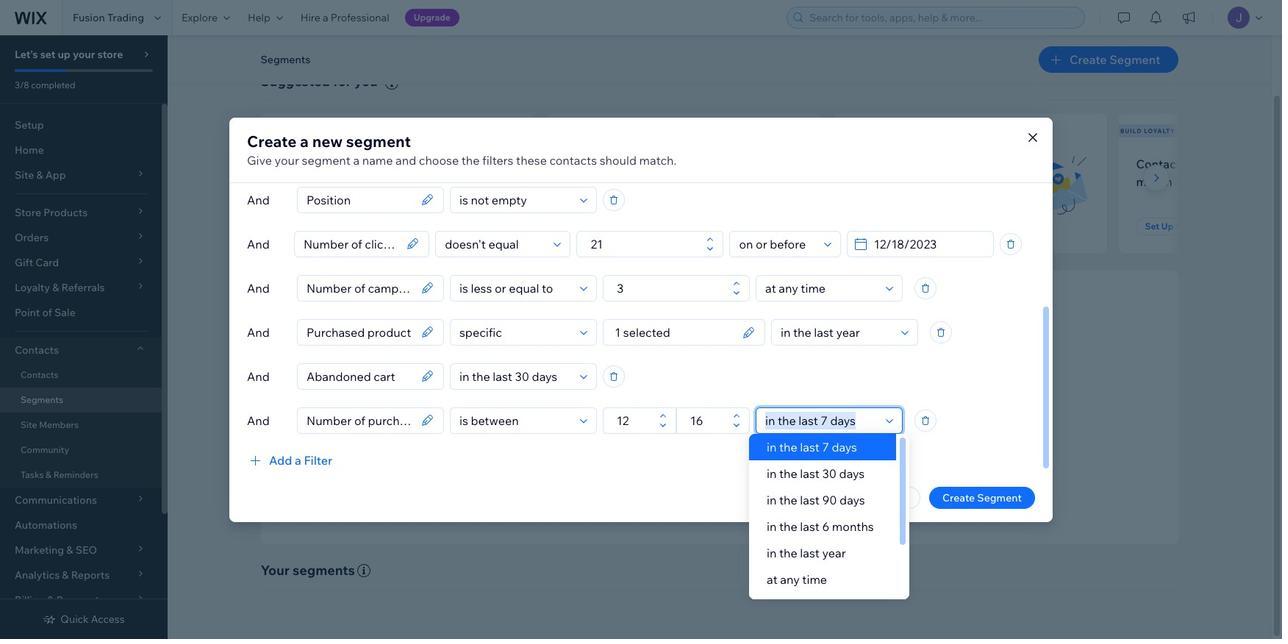 Task type: locate. For each thing, give the bounding box(es) containing it.
list box
[[750, 434, 910, 619]]

1 set up segment from the left
[[287, 221, 356, 232]]

the for target
[[663, 394, 684, 411]]

0 horizontal spatial segments
[[21, 394, 63, 405]]

3 set up segment from the left
[[860, 221, 929, 232]]

new up give
[[263, 127, 279, 134]]

in for in the last 6 months
[[767, 519, 777, 534]]

0 horizontal spatial create segment
[[685, 493, 776, 507]]

personalized
[[601, 436, 663, 449]]

create a new segment give your segment a name and choose the filters these contacts should match.
[[247, 131, 677, 167]]

customers,
[[710, 456, 763, 469]]

add a filter button
[[247, 451, 333, 469]]

the for 6
[[780, 519, 798, 534]]

1 horizontal spatial of
[[684, 416, 694, 429]]

4 set up segment from the left
[[1146, 221, 1215, 232]]

contacts inside reach the right target audience create specific groups of contacts that update automatically send personalized email campaigns to drive sales and build trust get to know your high-value customers, potential leads and more
[[696, 416, 737, 429]]

0 vertical spatial enter a number text field
[[587, 231, 703, 256]]

create segment
[[1070, 52, 1161, 67], [943, 491, 1023, 504], [685, 493, 776, 507]]

days right 90
[[840, 493, 866, 508]]

segments up suggested
[[261, 53, 311, 66]]

contacts with a birthday th
[[1137, 157, 1283, 189]]

the inside create a new segment give your segment a name and choose the filters these contacts should match.
[[462, 153, 480, 167]]

0 vertical spatial email
[[889, 157, 919, 171]]

help
[[248, 11, 271, 24]]

create segment button for segments
[[1039, 46, 1179, 73]]

give
[[247, 153, 272, 167]]

of down right
[[684, 416, 694, 429]]

subscribers up campaign
[[921, 157, 986, 171]]

1 vertical spatial segments
[[21, 394, 63, 405]]

last for 6
[[801, 519, 820, 534]]

segments up the site members
[[21, 394, 63, 405]]

who for your
[[357, 157, 380, 171]]

2 horizontal spatial to
[[748, 436, 758, 449]]

set up segment down made at left
[[573, 221, 642, 232]]

your right up
[[73, 48, 95, 61]]

filter
[[304, 453, 333, 468]]

up for made
[[590, 221, 602, 232]]

up down contacts with a birthday th
[[1162, 221, 1174, 232]]

2 and from the top
[[247, 237, 270, 251]]

set up segment button down contacts with a birthday th
[[1137, 218, 1224, 235]]

days
[[832, 440, 858, 455], [840, 466, 865, 481], [840, 493, 866, 508]]

7
[[823, 440, 830, 455]]

1 set from the left
[[287, 221, 302, 232]]

0 vertical spatial segment
[[346, 131, 411, 150]]

0 horizontal spatial subscribers
[[281, 127, 331, 134]]

set up segment down subscribed
[[287, 221, 356, 232]]

a down customers
[[642, 174, 648, 189]]

the up potential
[[780, 440, 798, 455]]

up
[[58, 48, 71, 61]]

0 horizontal spatial and
[[396, 153, 417, 167]]

birthday
[[1226, 157, 1272, 171]]

4 and from the top
[[247, 325, 270, 340]]

months
[[833, 519, 874, 534]]

2 horizontal spatial and
[[838, 456, 856, 469]]

last for 90
[[801, 493, 820, 508]]

1 in from the top
[[767, 440, 777, 455]]

contacts down "new"
[[306, 157, 354, 171]]

set up segment button for subscribed
[[278, 218, 365, 235]]

0 horizontal spatial create segment button
[[663, 491, 776, 509]]

reach the right target audience create specific groups of contacts that update automatically send personalized email campaigns to drive sales and build trust get to know your high-value customers, potential leads and more
[[574, 394, 884, 469]]

in up potential
[[767, 440, 777, 455]]

1 horizontal spatial segments
[[261, 53, 311, 66]]

to left drive
[[748, 436, 758, 449]]

in up in the last year
[[767, 519, 777, 534]]

point of sale
[[15, 306, 76, 319]]

3 set from the left
[[860, 221, 874, 232]]

3 and from the top
[[247, 281, 270, 295]]

new for new subscribers
[[263, 127, 279, 134]]

From text field
[[613, 408, 655, 433]]

5 in from the top
[[767, 546, 777, 561]]

up for subscribed
[[304, 221, 316, 232]]

contacts up "campaigns"
[[696, 416, 737, 429]]

contacts down the contacts dropdown button
[[21, 369, 58, 380]]

hire a professional link
[[292, 0, 398, 35]]

contacts inside create a new segment give your segment a name and choose the filters these contacts should match.
[[550, 153, 597, 167]]

last left 6
[[801, 519, 820, 534]]

the left filters
[[462, 153, 480, 167]]

and inside create a new segment give your segment a name and choose the filters these contacts should match.
[[396, 153, 417, 167]]

in for in the last 30 days
[[767, 466, 777, 481]]

contacts inside contacts link
[[21, 369, 58, 380]]

2 set up segment button from the left
[[565, 218, 651, 235]]

contacts for contacts link
[[21, 369, 58, 380]]

add a filter
[[269, 453, 333, 468]]

contacts inside the contacts dropdown button
[[15, 344, 59, 357]]

a left "new"
[[300, 131, 309, 150]]

days right 7 at the bottom right
[[832, 440, 858, 455]]

on
[[893, 174, 907, 189]]

1 set up segment button from the left
[[278, 218, 365, 235]]

the down the sales
[[780, 466, 798, 481]]

who left recently
[[357, 157, 380, 171]]

in down potential
[[767, 493, 777, 508]]

2 vertical spatial to
[[594, 456, 604, 469]]

email up high-
[[665, 436, 691, 449]]

last left year
[[801, 546, 820, 561]]

who inside the potential customers who haven't made a purchase yet
[[678, 157, 701, 171]]

1 vertical spatial of
[[684, 416, 694, 429]]

Select an option field
[[735, 231, 820, 256], [761, 276, 882, 301], [777, 320, 897, 345], [761, 408, 882, 433]]

segment up name
[[346, 131, 411, 150]]

2 horizontal spatial who
[[989, 157, 1012, 171]]

up down haven't
[[590, 221, 602, 232]]

list
[[428, 174, 444, 189]]

of inside sidebar element
[[42, 306, 52, 319]]

segments inside segments button
[[261, 53, 311, 66]]

drive
[[760, 436, 784, 449]]

1 vertical spatial contacts
[[15, 344, 59, 357]]

Choose a condition field
[[455, 187, 576, 212], [441, 231, 550, 256], [455, 276, 576, 301], [455, 320, 576, 345], [455, 364, 576, 389], [455, 408, 576, 433]]

subscribers inside active email subscribers who clicked on your campaign
[[921, 157, 986, 171]]

who inside active email subscribers who clicked on your campaign
[[989, 157, 1012, 171]]

0 horizontal spatial of
[[42, 306, 52, 319]]

2 horizontal spatial create segment button
[[1039, 46, 1179, 73]]

a inside the potential customers who haven't made a purchase yet
[[642, 174, 648, 189]]

0 vertical spatial subscribers
[[281, 127, 331, 134]]

loyalty
[[1145, 127, 1176, 134]]

automations
[[15, 519, 77, 532]]

choose
[[419, 153, 459, 167]]

your down personalized at bottom
[[634, 456, 655, 469]]

segment down "new"
[[302, 153, 351, 167]]

contacts down loyalty
[[1137, 157, 1187, 171]]

5 and from the top
[[247, 369, 270, 384]]

who up campaign
[[989, 157, 1012, 171]]

that
[[740, 416, 759, 429]]

the up in the last year
[[780, 519, 798, 534]]

0 vertical spatial and
[[396, 153, 417, 167]]

year
[[823, 546, 847, 561]]

0 vertical spatial new
[[263, 127, 279, 134]]

set up segment down on
[[860, 221, 929, 232]]

know
[[606, 456, 632, 469]]

set up segment button for made
[[565, 218, 651, 235]]

subscribers
[[281, 127, 331, 134], [921, 157, 986, 171]]

1 vertical spatial segment
[[302, 153, 351, 167]]

1 up from the left
[[304, 221, 316, 232]]

2 vertical spatial contacts
[[21, 369, 58, 380]]

2 vertical spatial days
[[840, 493, 866, 508]]

and down build
[[838, 456, 856, 469]]

your
[[73, 48, 95, 61], [275, 153, 299, 167], [357, 174, 382, 189], [909, 174, 934, 189], [634, 456, 655, 469]]

in down drive
[[767, 466, 777, 481]]

2 up from the left
[[590, 221, 602, 232]]

active email subscribers who clicked on your campaign
[[851, 157, 1012, 189]]

email
[[889, 157, 919, 171], [665, 436, 691, 449]]

the down potential
[[780, 493, 798, 508]]

set up segment button down subscribed
[[278, 218, 365, 235]]

email up on
[[889, 157, 919, 171]]

of inside reach the right target audience create specific groups of contacts that update automatically send personalized email campaigns to drive sales and build trust get to know your high-value customers, potential leads and more
[[684, 416, 694, 429]]

list box containing in the last 7 days
[[750, 434, 910, 619]]

contacts up haven't
[[550, 153, 597, 167]]

subscribers down suggested
[[281, 127, 331, 134]]

contacts inside contacts with a birthday th
[[1137, 157, 1187, 171]]

new up subscribed
[[278, 157, 303, 171]]

last left 30
[[801, 466, 820, 481]]

To text field
[[686, 408, 729, 433]]

hire
[[301, 11, 321, 24]]

segment
[[346, 131, 411, 150], [302, 153, 351, 167]]

2 set up segment from the left
[[573, 221, 642, 232]]

0 horizontal spatial to
[[343, 174, 354, 189]]

who up purchase
[[678, 157, 701, 171]]

automations link
[[0, 513, 162, 538]]

1 horizontal spatial email
[[889, 157, 919, 171]]

1 vertical spatial new
[[278, 157, 303, 171]]

1 horizontal spatial contacts
[[550, 153, 597, 167]]

and up leads
[[813, 436, 831, 449]]

a right with
[[1216, 157, 1223, 171]]

1 horizontal spatial and
[[813, 436, 831, 449]]

segments for segments link
[[21, 394, 63, 405]]

your right give
[[275, 153, 299, 167]]

purchase
[[651, 174, 702, 189]]

new inside new contacts who recently subscribed to your mailing list
[[278, 157, 303, 171]]

new subscribers
[[263, 127, 331, 134]]

create segment button
[[1039, 46, 1179, 73], [930, 487, 1036, 509], [663, 491, 776, 509]]

0 horizontal spatial email
[[665, 436, 691, 449]]

enter a number text field down made at left
[[587, 231, 703, 256]]

of left sale at the top left of page
[[42, 306, 52, 319]]

let's
[[15, 48, 38, 61]]

2 horizontal spatial contacts
[[696, 416, 737, 429]]

the inside reach the right target audience create specific groups of contacts that update automatically send personalized email campaigns to drive sales and build trust get to know your high-value customers, potential leads and more
[[663, 394, 684, 411]]

tasks & reminders
[[21, 469, 98, 480]]

2 vertical spatial and
[[838, 456, 856, 469]]

last inside option
[[801, 440, 820, 455]]

contacts
[[550, 153, 597, 167], [306, 157, 354, 171], [696, 416, 737, 429]]

automatically
[[798, 416, 863, 429]]

who
[[357, 157, 380, 171], [678, 157, 701, 171], [989, 157, 1012, 171]]

1 vertical spatial email
[[665, 436, 691, 449]]

1 who from the left
[[357, 157, 380, 171]]

1 horizontal spatial subscribers
[[921, 157, 986, 171]]

new
[[312, 131, 343, 150]]

these
[[516, 153, 547, 167]]

set for potential customers who haven't made a purchase yet
[[573, 221, 588, 232]]

community
[[21, 444, 69, 455]]

3 who from the left
[[989, 157, 1012, 171]]

to right the get
[[594, 456, 604, 469]]

2 in from the top
[[767, 466, 777, 481]]

4 in from the top
[[767, 519, 777, 534]]

3/8
[[15, 79, 29, 90]]

1 vertical spatial subscribers
[[921, 157, 986, 171]]

your inside active email subscribers who clicked on your campaign
[[909, 174, 934, 189]]

in for in the last year
[[767, 546, 777, 561]]

potential
[[565, 157, 614, 171]]

90
[[823, 493, 838, 508]]

3 set up segment button from the left
[[851, 218, 937, 235]]

0 horizontal spatial contacts
[[306, 157, 354, 171]]

1 last from the top
[[801, 440, 820, 455]]

segments
[[261, 53, 311, 66], [21, 394, 63, 405]]

to right subscribed
[[343, 174, 354, 189]]

segments button
[[253, 49, 318, 71]]

your down name
[[357, 174, 382, 189]]

0 vertical spatial days
[[832, 440, 858, 455]]

who for purchase
[[678, 157, 701, 171]]

enter a number text field up select options field
[[613, 276, 729, 301]]

days inside option
[[832, 440, 858, 455]]

in the last year
[[767, 546, 847, 561]]

days right 30
[[840, 466, 865, 481]]

of
[[42, 306, 52, 319], [684, 416, 694, 429]]

3 up from the left
[[876, 221, 888, 232]]

who inside new contacts who recently subscribed to your mailing list
[[357, 157, 380, 171]]

a
[[323, 11, 329, 24], [300, 131, 309, 150], [353, 153, 360, 167], [1216, 157, 1223, 171], [642, 174, 648, 189], [295, 453, 301, 468]]

list
[[258, 114, 1283, 253]]

3 in from the top
[[767, 493, 777, 508]]

made
[[608, 174, 639, 189]]

in up at
[[767, 546, 777, 561]]

None field
[[302, 187, 417, 212], [299, 231, 403, 256], [302, 276, 417, 301], [302, 320, 417, 345], [302, 364, 417, 389], [302, 408, 417, 433], [302, 187, 417, 212], [299, 231, 403, 256], [302, 276, 417, 301], [302, 320, 417, 345], [302, 364, 417, 389], [302, 408, 417, 433]]

1 horizontal spatial who
[[678, 157, 701, 171]]

set up segment button down made at left
[[565, 218, 651, 235]]

1 horizontal spatial create segment
[[943, 491, 1023, 504]]

the up groups
[[663, 394, 684, 411]]

at
[[767, 572, 778, 587]]

the up the any at bottom
[[780, 546, 798, 561]]

0 vertical spatial contacts
[[1137, 157, 1187, 171]]

1 vertical spatial to
[[748, 436, 758, 449]]

last left 90
[[801, 493, 820, 508]]

segments inside segments link
[[21, 394, 63, 405]]

in inside option
[[767, 440, 777, 455]]

up down subscribed
[[304, 221, 316, 232]]

contacts button
[[0, 338, 162, 363]]

and
[[396, 153, 417, 167], [813, 436, 831, 449], [838, 456, 856, 469]]

your right on
[[909, 174, 934, 189]]

a right add
[[295, 453, 301, 468]]

th
[[1275, 157, 1283, 171]]

completed
[[31, 79, 75, 90]]

the
[[462, 153, 480, 167], [663, 394, 684, 411], [780, 440, 798, 455], [780, 466, 798, 481], [780, 493, 798, 508], [780, 519, 798, 534], [780, 546, 798, 561]]

2 set from the left
[[573, 221, 588, 232]]

contacts down the point of sale
[[15, 344, 59, 357]]

last left 7 at the bottom right
[[801, 440, 820, 455]]

2 who from the left
[[678, 157, 701, 171]]

segment
[[1110, 52, 1161, 67], [318, 221, 356, 232], [604, 221, 642, 232], [890, 221, 929, 232], [1176, 221, 1215, 232], [978, 491, 1023, 504], [725, 493, 776, 507]]

0 vertical spatial segments
[[261, 53, 311, 66]]

1 vertical spatial days
[[840, 466, 865, 481]]

0 horizontal spatial who
[[357, 157, 380, 171]]

set up segment
[[287, 221, 356, 232], [573, 221, 642, 232], [860, 221, 929, 232], [1146, 221, 1215, 232]]

4 last from the top
[[801, 519, 820, 534]]

0 vertical spatial of
[[42, 306, 52, 319]]

fusion
[[73, 11, 105, 24]]

3 last from the top
[[801, 493, 820, 508]]

professional
[[331, 11, 390, 24]]

2 last from the top
[[801, 466, 820, 481]]

set up segment button down on
[[851, 218, 937, 235]]

set up segment for clicked
[[860, 221, 929, 232]]

last for 30
[[801, 466, 820, 481]]

0 vertical spatial to
[[343, 174, 354, 189]]

5 last from the top
[[801, 546, 820, 561]]

set
[[287, 221, 302, 232], [573, 221, 588, 232], [860, 221, 874, 232], [1146, 221, 1160, 232]]

contacts inside new contacts who recently subscribed to your mailing list
[[306, 157, 354, 171]]

your inside new contacts who recently subscribed to your mailing list
[[357, 174, 382, 189]]

time
[[803, 572, 828, 587]]

set up segment down contacts with a birthday th
[[1146, 221, 1215, 232]]

the inside option
[[780, 440, 798, 455]]

and up mailing
[[396, 153, 417, 167]]

up down clicked
[[876, 221, 888, 232]]

1 horizontal spatial create segment button
[[930, 487, 1036, 509]]

Enter a number text field
[[587, 231, 703, 256], [613, 276, 729, 301]]



Task type: vqa. For each thing, say whether or not it's contained in the screenshot.
Enter a number text box
yes



Task type: describe. For each thing, give the bounding box(es) containing it.
trust
[[860, 436, 883, 449]]

cancel
[[875, 491, 908, 504]]

the for 7
[[780, 440, 798, 455]]

campaign
[[937, 174, 992, 189]]

point
[[15, 306, 40, 319]]

set for active email subscribers who clicked on your campaign
[[860, 221, 874, 232]]

set for new contacts who recently subscribed to your mailing list
[[287, 221, 302, 232]]

2 horizontal spatial create segment
[[1070, 52, 1161, 67]]

tasks
[[21, 469, 44, 480]]

get
[[574, 456, 591, 469]]

the for year
[[780, 546, 798, 561]]

site members
[[21, 419, 79, 430]]

at any time
[[767, 572, 828, 587]]

high-
[[658, 456, 682, 469]]

setup
[[15, 118, 44, 132]]

sale
[[54, 306, 76, 319]]

store
[[97, 48, 123, 61]]

update
[[762, 416, 796, 429]]

potential
[[765, 456, 808, 469]]

1 horizontal spatial to
[[594, 456, 604, 469]]

with
[[1190, 157, 1214, 171]]

suggested for you
[[261, 73, 378, 90]]

quick
[[61, 613, 89, 626]]

30
[[823, 466, 837, 481]]

your inside sidebar element
[[73, 48, 95, 61]]

days for in the last 7 days
[[832, 440, 858, 455]]

segments
[[293, 562, 355, 579]]

&
[[46, 469, 52, 480]]

in for in the last 7 days
[[767, 440, 777, 455]]

1 and from the top
[[247, 192, 270, 207]]

upgrade button
[[405, 9, 460, 26]]

name
[[362, 153, 393, 167]]

the for 90
[[780, 493, 798, 508]]

for
[[333, 73, 352, 90]]

more
[[859, 456, 884, 469]]

create segment for left create segment button
[[685, 493, 776, 507]]

trading
[[107, 11, 144, 24]]

your inside reach the right target audience create specific groups of contacts that update automatically send personalized email campaigns to drive sales and build trust get to know your high-value customers, potential leads and more
[[634, 456, 655, 469]]

specific
[[608, 416, 645, 429]]

4 set from the left
[[1146, 221, 1160, 232]]

build
[[834, 436, 858, 449]]

set up segment button for clicked
[[851, 218, 937, 235]]

create segment button for cancel
[[930, 487, 1036, 509]]

between
[[767, 599, 815, 614]]

target
[[720, 394, 758, 411]]

build loyalty
[[1121, 127, 1176, 134]]

community link
[[0, 438, 162, 463]]

should
[[600, 153, 637, 167]]

match.
[[640, 153, 677, 167]]

haven't
[[565, 174, 605, 189]]

create segment for create segment button associated with cancel
[[943, 491, 1023, 504]]

a inside button
[[295, 453, 301, 468]]

a inside contacts with a birthday th
[[1216, 157, 1223, 171]]

recently
[[383, 157, 428, 171]]

send
[[574, 436, 599, 449]]

contacts for the contacts dropdown button
[[15, 344, 59, 357]]

last for 7
[[801, 440, 820, 455]]

1 vertical spatial and
[[813, 436, 831, 449]]

sidebar element
[[0, 35, 168, 639]]

right
[[687, 394, 717, 411]]

yet
[[705, 174, 722, 189]]

a right hire
[[323, 11, 329, 24]]

3/8 completed
[[15, 79, 75, 90]]

add
[[269, 453, 292, 468]]

segments link
[[0, 388, 162, 413]]

to inside new contacts who recently subscribed to your mailing list
[[343, 174, 354, 189]]

access
[[91, 613, 125, 626]]

Select options field
[[608, 320, 739, 345]]

point of sale link
[[0, 300, 162, 325]]

you
[[355, 73, 378, 90]]

explore
[[182, 11, 218, 24]]

tasks & reminders link
[[0, 463, 162, 488]]

set up segment for subscribed
[[287, 221, 356, 232]]

your
[[261, 562, 290, 579]]

1 vertical spatial enter a number text field
[[613, 276, 729, 301]]

a left name
[[353, 153, 360, 167]]

the for 30
[[780, 466, 798, 481]]

home
[[15, 143, 44, 157]]

your inside create a new segment give your segment a name and choose the filters these contacts should match.
[[275, 153, 299, 167]]

reminders
[[53, 469, 98, 480]]

quick access button
[[43, 613, 125, 626]]

hire a professional
[[301, 11, 390, 24]]

4 set up segment button from the left
[[1137, 218, 1224, 235]]

days for in the last 90 days
[[840, 493, 866, 508]]

setup link
[[0, 113, 162, 138]]

clicked
[[851, 174, 890, 189]]

upgrade
[[414, 12, 451, 23]]

email inside reach the right target audience create specific groups of contacts that update automatically send personalized email campaigns to drive sales and build trust get to know your high-value customers, potential leads and more
[[665, 436, 691, 449]]

fusion trading
[[73, 11, 144, 24]]

6 and from the top
[[247, 413, 270, 428]]

in the last 7 days option
[[750, 434, 897, 461]]

your segments
[[261, 562, 355, 579]]

new contacts who recently subscribed to your mailing list
[[278, 157, 444, 189]]

list containing new contacts who recently subscribed to your mailing list
[[258, 114, 1283, 253]]

set up segment for made
[[573, 221, 642, 232]]

Search for tools, apps, help & more... field
[[806, 7, 1081, 28]]

members
[[39, 419, 79, 430]]

4 up from the left
[[1162, 221, 1174, 232]]

home link
[[0, 138, 162, 163]]

create inside reach the right target audience create specific groups of contacts that update automatically send personalized email campaigns to drive sales and build trust get to know your high-value customers, potential leads and more
[[574, 416, 606, 429]]

subscribed
[[278, 174, 340, 189]]

potential customers who haven't made a purchase yet
[[565, 157, 722, 189]]

days for in the last 30 days
[[840, 466, 865, 481]]

reach
[[622, 394, 660, 411]]

12/18/2023 field
[[870, 231, 989, 256]]

in the last 6 months
[[767, 519, 874, 534]]

last for year
[[801, 546, 820, 561]]

sales
[[787, 436, 811, 449]]

filters
[[483, 153, 514, 167]]

site members link
[[0, 413, 162, 438]]

up for clicked
[[876, 221, 888, 232]]

in the last 90 days
[[767, 493, 866, 508]]

audience
[[761, 394, 818, 411]]

segments for segments button
[[261, 53, 311, 66]]

in for in the last 90 days
[[767, 493, 777, 508]]

any
[[781, 572, 800, 587]]

create inside create a new segment give your segment a name and choose the filters these contacts should match.
[[247, 131, 297, 150]]

in the last 7 days
[[767, 440, 858, 455]]

groups
[[648, 416, 682, 429]]

new for new contacts who recently subscribed to your mailing list
[[278, 157, 303, 171]]

contacts link
[[0, 363, 162, 388]]

email inside active email subscribers who clicked on your campaign
[[889, 157, 919, 171]]

in the last 30 days
[[767, 466, 865, 481]]



